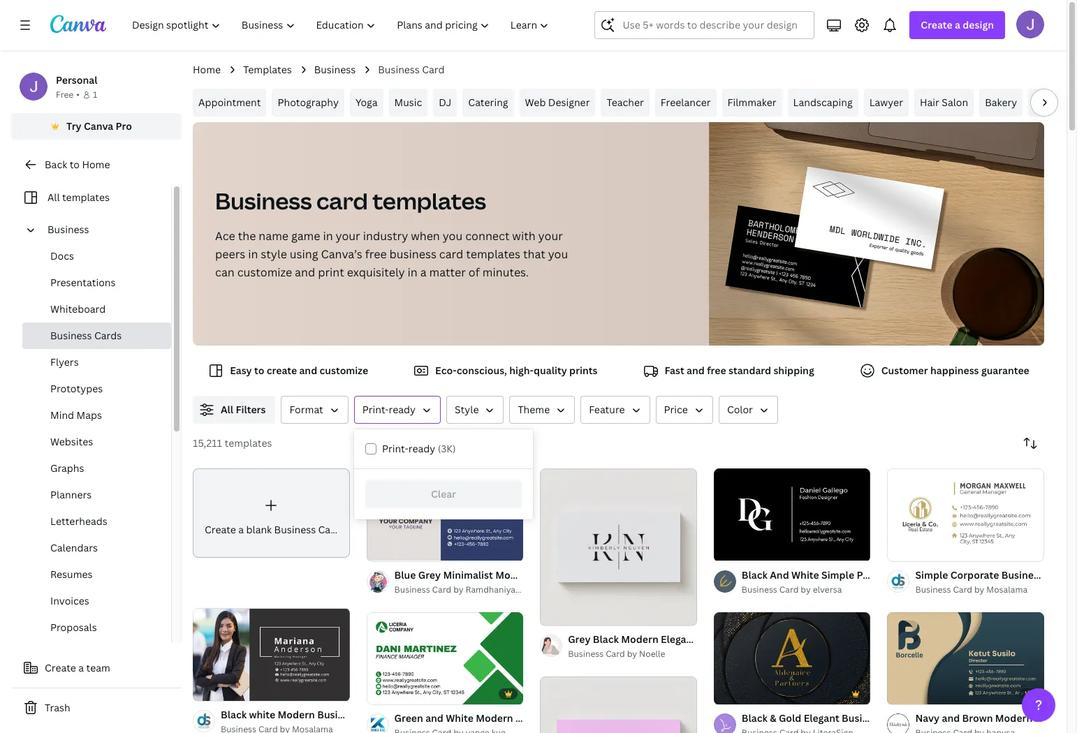Task type: vqa. For each thing, say whether or not it's contained in the screenshot.
'ruby anderson' image on the top
no



Task type: describe. For each thing, give the bounding box(es) containing it.
print-ready
[[362, 403, 416, 416]]

2 for green and white modern business card
[[395, 689, 399, 699]]

create for create a blank business card
[[205, 523, 236, 537]]

all filters button
[[193, 396, 276, 424]]

business card by noelle
[[568, 648, 665, 660]]

of inside the ace the name game in your industry when you connect with your peers in style using canva's free business card templates that you can customize and print exquisitely in a matter of minutes.
[[469, 265, 480, 280]]

prototypes link
[[22, 376, 171, 402]]

black for black white modern business card
[[221, 708, 247, 721]]

letterheads
[[50, 515, 107, 528]]

&
[[770, 712, 776, 725]]

0 horizontal spatial in
[[248, 247, 258, 262]]

1 of 3
[[550, 610, 573, 619]]

1 for green and white modern business card 'image'
[[376, 689, 380, 699]]

connect
[[465, 228, 510, 244]]

1 of 2 link for navy and brown modern business 
[[887, 612, 1044, 705]]

and right create
[[299, 364, 317, 377]]

designer
[[548, 96, 590, 109]]

graphs
[[50, 462, 84, 475]]

a inside the ace the name game in your industry when you connect with your peers in style using canva's free business card templates that you can customize and print exquisitely in a matter of minutes.
[[420, 265, 427, 280]]

dj
[[439, 96, 452, 109]]

black & gold elegant business card image
[[714, 612, 871, 705]]

2 for black white modern business card
[[221, 685, 225, 695]]

ready for print-ready
[[389, 403, 416, 416]]

high-
[[509, 364, 534, 377]]

business card
[[378, 63, 445, 76]]

•
[[76, 89, 80, 101]]

of for black white modern business card image
[[209, 685, 219, 695]]

music link
[[389, 89, 428, 117]]

elversa
[[813, 584, 842, 596]]

that
[[523, 247, 545, 262]]

business
[[389, 247, 437, 262]]

create a blank business card link
[[193, 469, 350, 558]]

0 vertical spatial home
[[193, 63, 221, 76]]

mumtazah's
[[523, 584, 571, 596]]

1 for black white modern business card image
[[203, 685, 207, 695]]

web
[[525, 96, 546, 109]]

music
[[394, 96, 422, 109]]

try canva pro button
[[11, 113, 182, 140]]

business card by noelle link
[[568, 647, 697, 661]]

presentations link
[[22, 270, 171, 296]]

vintage link
[[1028, 89, 1075, 117]]

navy and brown modern business 
[[915, 712, 1077, 725]]

blue grey minimalist modern business card image
[[366, 469, 523, 561]]

flyers link
[[22, 349, 171, 376]]

format button
[[281, 396, 348, 424]]

whiteboard link
[[22, 296, 171, 323]]

navy
[[915, 712, 940, 725]]

style button
[[446, 396, 504, 424]]

peers
[[215, 247, 245, 262]]

proposals
[[50, 621, 97, 634]]

a for create a blank business card
[[238, 523, 244, 537]]

of for navy and brown modern business card image
[[903, 689, 914, 699]]

back
[[45, 158, 67, 171]]

photography
[[278, 96, 339, 109]]

0 vertical spatial business link
[[314, 62, 356, 78]]

1 vertical spatial business link
[[42, 217, 163, 243]]

black for black and white simple personal business card business card by elversa
[[742, 568, 768, 582]]

whiteboard
[[50, 302, 106, 316]]

lawyer
[[869, 96, 903, 109]]

invoices link
[[22, 588, 171, 615]]

0 horizontal spatial personal
[[56, 73, 97, 87]]

black and white simple personal business card link
[[742, 568, 968, 583]]

simple corporate business card link
[[915, 568, 1069, 583]]

teacher link
[[601, 89, 650, 117]]

color
[[727, 403, 753, 416]]

by inside the blue grey minimalist modern business card business card by ramdhaniyah mumtazah's
[[453, 584, 464, 596]]

eco-
[[435, 364, 457, 377]]

the
[[238, 228, 256, 244]]

minutes.
[[483, 265, 529, 280]]

1 of 2 for black white modern business card
[[203, 685, 225, 695]]

print-ready (3k)
[[382, 442, 456, 455]]

15,211
[[193, 437, 222, 450]]

templates inside the ace the name game in your industry when you connect with your peers in style using canva's free business card templates that you can customize and print exquisitely in a matter of minutes.
[[466, 247, 520, 262]]

using
[[290, 247, 318, 262]]

grey
[[418, 568, 441, 582]]

0 horizontal spatial you
[[443, 228, 463, 244]]

noelle
[[639, 648, 665, 660]]

clear
[[431, 488, 456, 501]]

blue grey minimalist modern business card business card by ramdhaniyah mumtazah's
[[394, 568, 602, 596]]

customer happiness guarantee
[[881, 364, 1029, 377]]

yoga
[[355, 96, 378, 109]]

appointment
[[198, 96, 261, 109]]

home inside back to home link
[[82, 158, 110, 171]]

black white modern business card link
[[221, 708, 384, 723]]

canva's
[[321, 247, 362, 262]]

create for create a team
[[45, 662, 76, 675]]

web designer
[[525, 96, 590, 109]]

create a blank business card element
[[193, 469, 350, 558]]

by inside simple corporate business card business card by mosalama
[[974, 584, 985, 596]]

websites link
[[22, 429, 171, 455]]

calendars
[[50, 541, 98, 555]]

a for create a team
[[78, 662, 84, 675]]

ready for print-ready (3k)
[[408, 442, 435, 455]]

2 for black & gold elegant business card
[[742, 689, 746, 699]]

mind maps link
[[22, 402, 171, 429]]

2 for navy and brown modern business 
[[916, 689, 920, 699]]

feature button
[[581, 396, 650, 424]]

black white modern business card image
[[193, 609, 350, 701]]

1 of 2 link for black & gold elegant business card
[[714, 612, 871, 705]]

pro
[[116, 119, 132, 133]]

vintage
[[1034, 96, 1069, 109]]

websites
[[50, 435, 93, 448]]

mind maps
[[50, 409, 102, 422]]

guarantee
[[981, 364, 1029, 377]]

presentations
[[50, 276, 116, 289]]

flyers
[[50, 356, 79, 369]]

graphs link
[[22, 455, 171, 482]]

black and white simple personal business card business card by elversa
[[742, 568, 968, 596]]

top level navigation element
[[123, 11, 561, 39]]

blue grey minimalist modern business card link
[[394, 568, 602, 583]]

create
[[267, 364, 297, 377]]

teacher
[[607, 96, 644, 109]]

1 your from the left
[[336, 228, 360, 244]]

green and white modern business card image
[[366, 612, 523, 705]]

and
[[770, 568, 789, 582]]

create a design
[[921, 18, 994, 31]]

templates link
[[243, 62, 292, 78]]

Sort by button
[[1016, 430, 1044, 458]]

(3k)
[[438, 442, 456, 455]]

lawyer link
[[864, 89, 909, 117]]



Task type: locate. For each thing, give the bounding box(es) containing it.
1 vertical spatial in
[[248, 247, 258, 262]]

simple inside black and white simple personal business card business card by elversa
[[822, 568, 854, 582]]

and down using
[[295, 265, 315, 280]]

by down corporate
[[974, 584, 985, 596]]

when
[[411, 228, 440, 244]]

create a blank business card
[[205, 523, 341, 537]]

black for black & gold elegant business card
[[742, 712, 768, 725]]

a left the team
[[78, 662, 84, 675]]

to right easy
[[254, 364, 264, 377]]

customer
[[881, 364, 928, 377]]

2 simple from the left
[[915, 568, 948, 582]]

1 horizontal spatial home
[[193, 63, 221, 76]]

0 vertical spatial all
[[48, 191, 60, 204]]

0 vertical spatial create
[[921, 18, 953, 31]]

canva
[[84, 119, 113, 133]]

create inside dropdown button
[[921, 18, 953, 31]]

happiness
[[930, 364, 979, 377]]

1 horizontal spatial free
[[707, 364, 726, 377]]

free
[[56, 89, 74, 101]]

black & gold elegant business card
[[742, 712, 909, 725]]

cards
[[94, 329, 122, 342]]

0 horizontal spatial all
[[48, 191, 60, 204]]

your up that in the top of the page
[[538, 228, 563, 244]]

free left standard
[[707, 364, 726, 377]]

all filters
[[221, 403, 266, 416]]

easy to create and customize
[[230, 364, 368, 377]]

of for blue grey minimalist modern business card image
[[382, 545, 393, 555]]

a inside dropdown button
[[955, 18, 960, 31]]

fast
[[665, 364, 684, 377]]

1 for blue grey minimalist modern business card image
[[376, 545, 380, 555]]

maps
[[76, 409, 102, 422]]

black & gold elegant business card link
[[742, 711, 909, 727]]

templates down 'connect'
[[466, 247, 520, 262]]

landscaping
[[793, 96, 853, 109]]

and inside the ace the name game in your industry when you connect with your peers in style using canva's free business card templates that you can customize and print exquisitely in a matter of minutes.
[[295, 265, 315, 280]]

feature
[[589, 403, 625, 416]]

0 vertical spatial you
[[443, 228, 463, 244]]

ready inside print-ready button
[[389, 403, 416, 416]]

2 vertical spatial create
[[45, 662, 76, 675]]

black inside black and white simple personal business card business card by elversa
[[742, 568, 768, 582]]

ready left (3k)
[[408, 442, 435, 455]]

0 vertical spatial in
[[323, 228, 333, 244]]

calendars link
[[22, 535, 171, 562]]

black white modern business card
[[221, 708, 384, 721]]

create left the 'design'
[[921, 18, 953, 31]]

black and white simple personal business card image
[[714, 469, 871, 561]]

0 horizontal spatial card
[[316, 186, 368, 216]]

business card by ramdhaniyah mumtazah's link
[[394, 583, 571, 597]]

resumes
[[50, 568, 93, 581]]

mosalama
[[987, 584, 1028, 596]]

None search field
[[595, 11, 815, 39]]

print- down print-ready button
[[382, 442, 408, 455]]

you right that in the top of the page
[[548, 247, 568, 262]]

catering link
[[463, 89, 514, 117]]

customize inside the ace the name game in your industry when you connect with your peers in style using canva's free business card templates that you can customize and print exquisitely in a matter of minutes.
[[237, 265, 292, 280]]

personal inside black and white simple personal business card business card by elversa
[[857, 568, 898, 582]]

1 vertical spatial free
[[707, 364, 726, 377]]

black left white
[[221, 708, 247, 721]]

minimalist
[[443, 568, 493, 582]]

0 horizontal spatial home
[[82, 158, 110, 171]]

templates down back to home
[[62, 191, 110, 204]]

1 vertical spatial white
[[446, 712, 474, 725]]

ramdhaniyah
[[466, 584, 521, 596]]

modern
[[495, 568, 533, 582], [278, 708, 315, 721], [476, 712, 513, 725], [995, 712, 1033, 725]]

quality
[[534, 364, 567, 377]]

1 of 2 for navy and brown modern business 
[[897, 689, 920, 699]]

1 vertical spatial create
[[205, 523, 236, 537]]

1 horizontal spatial card
[[439, 247, 463, 262]]

by left noelle
[[627, 648, 637, 660]]

create for create a design
[[921, 18, 953, 31]]

print- for print-ready
[[362, 403, 389, 416]]

in down the "business"
[[408, 265, 418, 280]]

team
[[86, 662, 110, 675]]

docs
[[50, 249, 74, 263]]

and for navy and brown modern business 
[[942, 712, 960, 725]]

clear button
[[365, 481, 522, 509]]

matter
[[429, 265, 466, 280]]

jacob simon image
[[1016, 10, 1044, 38]]

of for green and white modern business card 'image'
[[382, 689, 393, 699]]

theme button
[[510, 396, 575, 424]]

1 horizontal spatial personal
[[857, 568, 898, 582]]

card up matter
[[439, 247, 463, 262]]

can
[[215, 265, 235, 280]]

create a team
[[45, 662, 110, 675]]

modern inside the blue grey minimalist modern business card business card by ramdhaniyah mumtazah's
[[495, 568, 533, 582]]

1 horizontal spatial to
[[254, 364, 264, 377]]

yoga link
[[350, 89, 383, 117]]

modern for navy and brown modern business 
[[995, 712, 1033, 725]]

templates
[[372, 186, 486, 216], [62, 191, 110, 204], [466, 247, 520, 262], [225, 437, 272, 450]]

1 vertical spatial ready
[[408, 442, 435, 455]]

1 of 2 for black & gold elegant business card
[[724, 689, 746, 699]]

0 vertical spatial white
[[791, 568, 819, 582]]

black inside black white modern business card link
[[221, 708, 247, 721]]

a down the "business"
[[420, 265, 427, 280]]

a for create a design
[[955, 18, 960, 31]]

0 vertical spatial card
[[316, 186, 368, 216]]

format
[[290, 403, 323, 416]]

eco-conscious, high-quality prints
[[435, 364, 598, 377]]

business card by elversa link
[[742, 583, 871, 597]]

1 horizontal spatial all
[[221, 403, 233, 416]]

customize
[[237, 265, 292, 280], [320, 364, 368, 377]]

0 vertical spatial personal
[[56, 73, 97, 87]]

1 for 'black & gold elegant business card' image
[[724, 689, 728, 699]]

navy and brown modern business link
[[915, 711, 1077, 727]]

1 horizontal spatial simple
[[915, 568, 948, 582]]

green
[[394, 712, 423, 725]]

white right green
[[446, 712, 474, 725]]

web designer link
[[519, 89, 596, 117]]

1 horizontal spatial you
[[548, 247, 568, 262]]

all left filters
[[221, 403, 233, 416]]

1 horizontal spatial create
[[205, 523, 236, 537]]

all for all templates
[[48, 191, 60, 204]]

you right when
[[443, 228, 463, 244]]

white up the business card by elversa link
[[791, 568, 819, 582]]

1 vertical spatial home
[[82, 158, 110, 171]]

1 of 2 link
[[366, 469, 523, 561], [193, 609, 350, 701], [366, 612, 523, 705], [714, 612, 871, 705], [887, 612, 1044, 705]]

1 of 2 link for black white modern business card
[[193, 609, 350, 701]]

you
[[443, 228, 463, 244], [548, 247, 568, 262]]

card inside the ace the name game in your industry when you connect with your peers in style using canva's free business card templates that you can customize and print exquisitely in a matter of minutes.
[[439, 247, 463, 262]]

by left elversa
[[801, 584, 811, 596]]

salon
[[942, 96, 968, 109]]

1 horizontal spatial customize
[[320, 364, 368, 377]]

white for and
[[446, 712, 474, 725]]

simple left corporate
[[915, 568, 948, 582]]

of
[[469, 265, 480, 280], [382, 545, 393, 555], [556, 610, 566, 619], [209, 685, 219, 695], [382, 689, 393, 699], [730, 689, 740, 699], [903, 689, 914, 699]]

and right green
[[426, 712, 443, 725]]

shipping
[[774, 364, 814, 377]]

1 for grey black modern elegant name initials monogram business card image
[[550, 610, 554, 619]]

0 horizontal spatial white
[[446, 712, 474, 725]]

filters
[[236, 403, 266, 416]]

0 vertical spatial ready
[[389, 403, 416, 416]]

bakery
[[985, 96, 1017, 109]]

home up appointment
[[193, 63, 221, 76]]

0 horizontal spatial simple
[[822, 568, 854, 582]]

2 your from the left
[[538, 228, 563, 244]]

business link down "all templates" link
[[42, 217, 163, 243]]

0 horizontal spatial customize
[[237, 265, 292, 280]]

templates up when
[[372, 186, 486, 216]]

black left "&"
[[742, 712, 768, 725]]

by
[[453, 584, 464, 596], [801, 584, 811, 596], [974, 584, 985, 596], [627, 648, 637, 660]]

0 horizontal spatial business link
[[42, 217, 163, 243]]

name
[[259, 228, 289, 244]]

ready up print-ready (3k)
[[389, 403, 416, 416]]

card up the game
[[316, 186, 368, 216]]

to for back
[[70, 158, 80, 171]]

a left the 'design'
[[955, 18, 960, 31]]

simple inside simple corporate business card business card by mosalama
[[915, 568, 948, 582]]

templates
[[243, 63, 292, 76]]

all down back
[[48, 191, 60, 204]]

customize up format button
[[320, 364, 368, 377]]

print- for print-ready (3k)
[[382, 442, 408, 455]]

orange modern fun photography business card image
[[540, 677, 697, 733]]

print- inside print-ready button
[[362, 403, 389, 416]]

game
[[291, 228, 320, 244]]

2 vertical spatial in
[[408, 265, 418, 280]]

0 horizontal spatial to
[[70, 158, 80, 171]]

Search search field
[[623, 12, 806, 38]]

0 vertical spatial to
[[70, 158, 80, 171]]

letterheads link
[[22, 509, 171, 535]]

black
[[742, 568, 768, 582], [221, 708, 247, 721], [742, 712, 768, 725]]

by inside black and white simple personal business card business card by elversa
[[801, 584, 811, 596]]

and for fast and free standard shipping
[[687, 364, 705, 377]]

hair salon link
[[914, 89, 974, 117]]

to right back
[[70, 158, 80, 171]]

and for green and white modern business card
[[426, 712, 443, 725]]

1 horizontal spatial your
[[538, 228, 563, 244]]

1 horizontal spatial white
[[791, 568, 819, 582]]

of for 'black & gold elegant business card' image
[[730, 689, 740, 699]]

by down minimalist
[[453, 584, 464, 596]]

2 horizontal spatial create
[[921, 18, 953, 31]]

grey black modern elegant name initials monogram business card image
[[540, 469, 697, 626]]

docs link
[[22, 243, 171, 270]]

1 horizontal spatial in
[[323, 228, 333, 244]]

free inside the ace the name game in your industry when you connect with your peers in style using canva's free business card templates that you can customize and print exquisitely in a matter of minutes.
[[365, 247, 387, 262]]

business cards
[[50, 329, 122, 342]]

white
[[249, 708, 275, 721]]

personal
[[56, 73, 97, 87], [857, 568, 898, 582]]

0 horizontal spatial create
[[45, 662, 76, 675]]

2 horizontal spatial in
[[408, 265, 418, 280]]

prints
[[569, 364, 598, 377]]

1 of 2 for green and white modern business card
[[376, 689, 399, 699]]

free up exquisitely
[[365, 247, 387, 262]]

home up "all templates" link
[[82, 158, 110, 171]]

all
[[48, 191, 60, 204], [221, 403, 233, 416]]

modern for green and white modern business card
[[476, 712, 513, 725]]

conscious,
[[457, 364, 507, 377]]

elegant
[[804, 712, 839, 725]]

a left blank
[[238, 523, 244, 537]]

your up canva's
[[336, 228, 360, 244]]

planners link
[[22, 482, 171, 509]]

print- up print-ready (3k)
[[362, 403, 389, 416]]

navy and brown modern business card image
[[887, 612, 1044, 705]]

trash
[[45, 701, 70, 715]]

back to home
[[45, 158, 110, 171]]

1 vertical spatial card
[[439, 247, 463, 262]]

1 vertical spatial to
[[254, 364, 264, 377]]

1 simple from the left
[[822, 568, 854, 582]]

0 vertical spatial print-
[[362, 403, 389, 416]]

0 horizontal spatial your
[[336, 228, 360, 244]]

business link up photography
[[314, 62, 356, 78]]

1 of 2 link for green and white modern business card
[[366, 612, 523, 705]]

business card templates
[[215, 186, 486, 216]]

1 vertical spatial you
[[548, 247, 568, 262]]

resumes link
[[22, 562, 171, 588]]

in right the game
[[323, 228, 333, 244]]

a inside 'button'
[[78, 662, 84, 675]]

simple corporate business card image
[[887, 469, 1044, 561]]

in down the
[[248, 247, 258, 262]]

1 of 2
[[376, 545, 399, 555], [203, 685, 225, 695], [376, 689, 399, 699], [724, 689, 746, 699], [897, 689, 920, 699]]

1 vertical spatial print-
[[382, 442, 408, 455]]

green and white modern business card link
[[394, 711, 583, 727]]

white inside black and white simple personal business card business card by elversa
[[791, 568, 819, 582]]

exquisitely
[[347, 265, 405, 280]]

templates down filters
[[225, 437, 272, 450]]

create left blank
[[205, 523, 236, 537]]

black inside 'black & gold elegant business card' link
[[742, 712, 768, 725]]

1 for navy and brown modern business card image
[[897, 689, 901, 699]]

customize down style
[[237, 265, 292, 280]]

1 vertical spatial customize
[[320, 364, 368, 377]]

white
[[791, 568, 819, 582], [446, 712, 474, 725]]

black left and
[[742, 568, 768, 582]]

0 vertical spatial free
[[365, 247, 387, 262]]

and right navy
[[942, 712, 960, 725]]

modern for blue grey minimalist modern business card business card by ramdhaniyah mumtazah's
[[495, 568, 533, 582]]

0 horizontal spatial free
[[365, 247, 387, 262]]

create a design button
[[910, 11, 1005, 39]]

1 horizontal spatial business link
[[314, 62, 356, 78]]

create left the team
[[45, 662, 76, 675]]

simple up elversa
[[822, 568, 854, 582]]

1 vertical spatial all
[[221, 403, 233, 416]]

industry
[[363, 228, 408, 244]]

create inside 'button'
[[45, 662, 76, 675]]

all inside "button"
[[221, 403, 233, 416]]

all for all filters
[[221, 403, 233, 416]]

1 vertical spatial personal
[[857, 568, 898, 582]]

white for and
[[791, 568, 819, 582]]

of for grey black modern elegant name initials monogram business card image
[[556, 610, 566, 619]]

0 vertical spatial customize
[[237, 265, 292, 280]]

to for easy
[[254, 364, 264, 377]]

and right fast
[[687, 364, 705, 377]]



